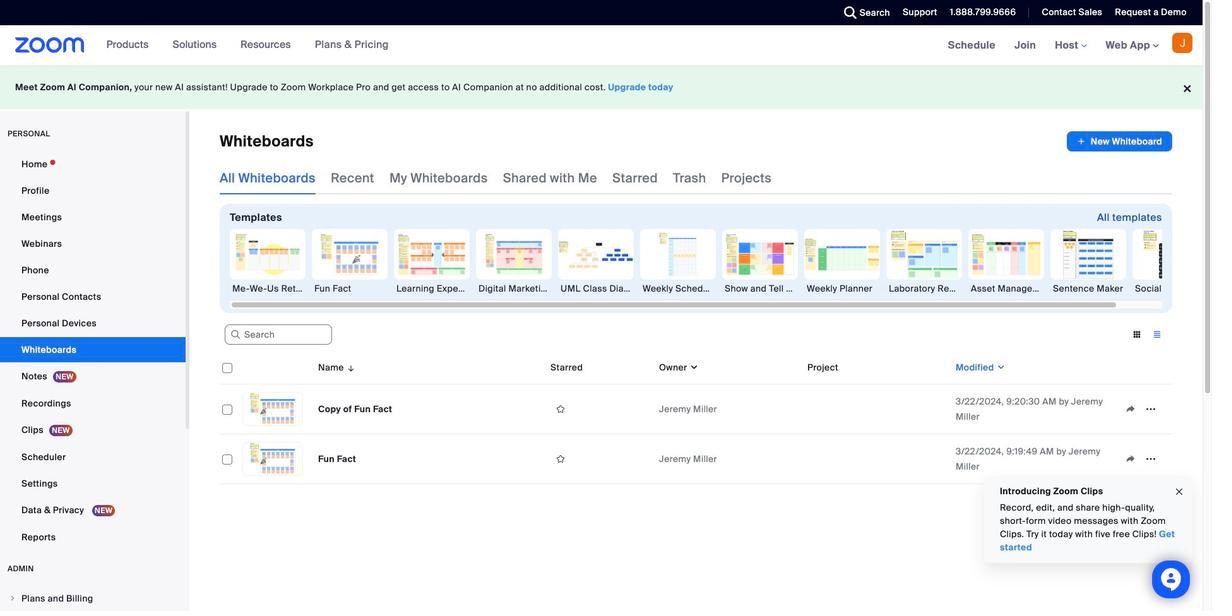 Task type: vqa. For each thing, say whether or not it's contained in the screenshot.
menu bar
no



Task type: locate. For each thing, give the bounding box(es) containing it.
footer
[[0, 66, 1203, 109]]

1 cell from the top
[[803, 385, 951, 435]]

asset management element
[[969, 282, 1045, 295]]

more options for fun fact image
[[1141, 453, 1161, 465]]

share image for more options for fun fact image
[[1121, 453, 1141, 465]]

product information navigation
[[97, 25, 398, 66]]

more options for copy of fun fact image
[[1141, 404, 1161, 415]]

fun fact element
[[312, 282, 388, 295], [318, 453, 356, 465]]

application
[[1067, 131, 1173, 152], [220, 351, 1182, 494], [1121, 400, 1168, 419], [1121, 450, 1168, 469]]

banner
[[0, 25, 1203, 66]]

0 vertical spatial fun fact element
[[312, 282, 388, 295]]

weekly planner element
[[805, 282, 880, 295]]

social emotional learning element
[[1133, 282, 1209, 295]]

menu item
[[0, 587, 186, 611]]

meetings navigation
[[939, 25, 1203, 66]]

cell for more options for fun fact image
[[803, 435, 951, 484]]

cell
[[803, 385, 951, 435], [803, 435, 951, 484]]

thumbnail of copy of fun fact image
[[243, 393, 303, 426]]

1 vertical spatial share image
[[1121, 453, 1141, 465]]

laboratory report element
[[887, 282, 962, 295]]

share image
[[1121, 404, 1141, 415], [1121, 453, 1141, 465]]

2 share image from the top
[[1121, 453, 1141, 465]]

zoom logo image
[[15, 37, 84, 53]]

grid mode, not selected image
[[1127, 329, 1148, 340]]

0 vertical spatial share image
[[1121, 404, 1141, 415]]

click to star the whiteboard copy of fun fact image
[[551, 404, 571, 415]]

2 cell from the top
[[803, 435, 951, 484]]

digital marketing canvas element
[[476, 282, 552, 295]]

Search text field
[[225, 325, 332, 345]]

share image up more options for fun fact image
[[1121, 404, 1141, 415]]

cell for more options for copy of fun fact 'image'
[[803, 385, 951, 435]]

sentence maker element
[[1051, 282, 1127, 295]]

share image down more options for copy of fun fact 'image'
[[1121, 453, 1141, 465]]

add image
[[1077, 135, 1086, 148]]

1 share image from the top
[[1121, 404, 1141, 415]]

right image
[[9, 595, 16, 602]]



Task type: describe. For each thing, give the bounding box(es) containing it.
tabs of all whiteboard page tab list
[[220, 162, 772, 195]]

1 vertical spatial fun fact element
[[318, 453, 356, 465]]

learning experience canvas element
[[394, 282, 470, 295]]

profile picture image
[[1173, 33, 1193, 53]]

me-we-us retrospective element
[[230, 282, 306, 295]]

arrow down image
[[344, 360, 356, 375]]

personal menu menu
[[0, 152, 186, 551]]

show and tell with a twist element
[[722, 282, 798, 295]]

share image for more options for copy of fun fact 'image'
[[1121, 404, 1141, 415]]

weekly schedule element
[[640, 282, 716, 295]]

thumbnail of fun fact image
[[243, 443, 303, 476]]

uml class diagram element
[[558, 282, 634, 295]]

close image
[[1175, 485, 1185, 499]]

down image
[[687, 361, 699, 374]]

copy of fun fact element
[[318, 404, 392, 415]]

click to star the whiteboard fun fact image
[[551, 453, 571, 465]]

list mode, selected image
[[1148, 329, 1168, 340]]



